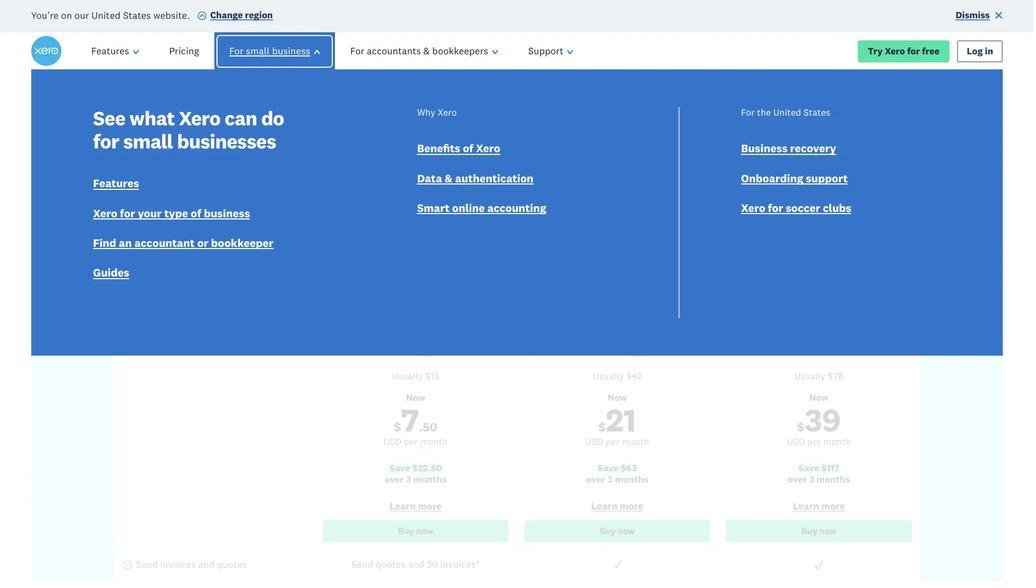 Task type: describe. For each thing, give the bounding box(es) containing it.
for right off on the bottom right of page
[[613, 306, 629, 321]]

data & authentication link
[[417, 171, 534, 188]]

3 for 39
[[810, 474, 815, 486]]

learn more link for 39
[[727, 501, 912, 516]]

get 50% off for 3 months*
[[550, 306, 685, 321]]

now for 39
[[810, 392, 829, 404]]

early
[[402, 343, 430, 358]]

1 horizontal spatial your
[[508, 107, 601, 164]]

usually for 21
[[593, 371, 624, 382]]

for for for the united states
[[741, 107, 755, 119]]

now for 7
[[406, 392, 425, 404]]

months*
[[640, 306, 685, 321]]

more for 39
[[822, 501, 845, 513]]

for up smart
[[414, 178, 436, 200]]

learn more link for 21
[[525, 501, 710, 516]]

features button
[[76, 32, 154, 70]]

xero for soccer clubs
[[741, 201, 852, 216]]

buy now link for 21
[[525, 521, 710, 543]]

learn more for 39
[[793, 501, 845, 513]]

businesses
[[177, 129, 276, 154]]

our
[[74, 9, 89, 21]]

in
[[985, 45, 994, 57]]

change
[[210, 9, 243, 21]]

learn for 21
[[592, 501, 618, 513]]

why
[[417, 107, 436, 119]]

guides
[[93, 266, 129, 280]]

1 vertical spatial 50%
[[571, 306, 594, 321]]

usd per month for 21
[[586, 437, 650, 448]]

website.
[[153, 9, 190, 21]]

benefits
[[417, 141, 461, 156]]

change region
[[210, 9, 273, 21]]

$ inside $ 21
[[599, 420, 606, 435]]

region
[[245, 9, 273, 21]]

invoices
[[160, 560, 196, 572]]

learn for 39
[[793, 501, 820, 513]]

recovery
[[791, 141, 837, 156]]

for the united states
[[741, 107, 831, 119]]

month for 21
[[622, 437, 650, 448]]

or
[[197, 236, 209, 251]]

buy for 21
[[600, 526, 616, 538]]

over for 39
[[788, 474, 807, 486]]

you're
[[31, 9, 59, 21]]

month for 39
[[824, 437, 851, 448]]

learn more for 21
[[592, 501, 644, 513]]

xero for soccer clubs link
[[741, 201, 852, 218]]

buy now for 7
[[398, 526, 433, 538]]

try xero for free link
[[858, 40, 950, 62]]

xero right try
[[885, 45, 906, 57]]

can
[[225, 106, 257, 131]]

invoices†
[[440, 559, 480, 571]]

1 vertical spatial united
[[774, 107, 802, 119]]

quotes inside send invoices and quotes button
[[217, 560, 247, 572]]

pricing
[[169, 45, 199, 57]]

15
[[431, 371, 440, 382]]

2 horizontal spatial and
[[517, 178, 545, 200]]

for small business
[[229, 45, 310, 57]]

$ 39
[[797, 400, 841, 441]]

log in
[[967, 45, 994, 57]]

50
[[423, 420, 438, 435]]

benefits of xero link
[[417, 141, 501, 158]]

months for 39
[[817, 474, 851, 486]]

getting
[[649, 178, 704, 200]]

0 horizontal spatial united
[[91, 9, 121, 21]]

78
[[834, 371, 844, 382]]

of inside xero for your type of business link
[[191, 206, 201, 221]]

$ inside '$ 39'
[[797, 420, 805, 435]]

39
[[805, 400, 841, 441]]

dismiss
[[956, 9, 990, 21]]

now for 21
[[618, 526, 635, 538]]

bookkeeper
[[211, 236, 274, 251]]

usd for 21
[[586, 437, 604, 448]]

log in link
[[957, 40, 1004, 62]]

$ inside $ 7 . 50
[[394, 420, 401, 435]]

data
[[417, 171, 442, 186]]

support button
[[513, 32, 589, 70]]

type
[[164, 206, 188, 221]]

onboarding support
[[741, 171, 848, 186]]

for up an
[[120, 206, 135, 221]]

xero for your type of business
[[93, 206, 250, 221]]

find an accountant or bookkeeper
[[93, 236, 274, 251]]

log
[[967, 45, 983, 57]]

more for 21
[[620, 501, 644, 513]]

smart online accounting link
[[417, 201, 547, 218]]

months for 21
[[615, 474, 649, 486]]

usually for 7
[[392, 371, 423, 382]]

accountants
[[367, 45, 421, 57]]

send invoices and quotes
[[136, 560, 247, 572]]

$ 7 . 50
[[394, 400, 438, 441]]

buy now link for 7
[[323, 521, 509, 543]]

xero left "set"
[[708, 178, 743, 200]]

1 vertical spatial free
[[550, 178, 580, 200]]

per for 39
[[808, 437, 822, 448]]

business
[[741, 141, 788, 156]]

to
[[367, 107, 411, 164]]

usually $ 78
[[795, 371, 844, 382]]

usd for 7
[[384, 437, 402, 448]]

usually $ 42
[[593, 371, 642, 382]]

$ 21
[[599, 400, 636, 441]]

xero homepage image
[[31, 36, 61, 66]]

out
[[321, 178, 347, 200]]

an
[[119, 236, 132, 251]]

business recovery link
[[741, 141, 837, 158]]

see
[[93, 106, 125, 131]]

month for 7
[[420, 437, 448, 448]]

get
[[550, 306, 569, 321]]

months for 7
[[413, 474, 447, 486]]

1 horizontal spatial on
[[351, 178, 371, 200]]

now for 39
[[820, 526, 837, 538]]

7
[[401, 400, 419, 441]]

more for 7
[[418, 501, 442, 513]]

xero up authentication
[[476, 141, 501, 156]]

business recovery
[[741, 141, 837, 156]]

0 horizontal spatial support
[[584, 178, 645, 200]]

learn more for 7
[[390, 501, 442, 513]]



Task type: vqa. For each thing, say whether or not it's contained in the screenshot.
the leftmost the Learn more LINK
yes



Task type: locate. For each thing, give the bounding box(es) containing it.
now for 21
[[608, 392, 627, 404]]

learn for 7
[[390, 501, 416, 513]]

1 buy now from the left
[[398, 526, 433, 538]]

over
[[385, 474, 404, 486], [586, 474, 606, 486], [788, 474, 807, 486]]

1 horizontal spatial over
[[586, 474, 606, 486]]

2 horizontal spatial over
[[788, 474, 807, 486]]

xero up find
[[93, 206, 117, 221]]

42
[[632, 371, 642, 382]]

buy now link up 'send quotes and 20 invoices†'
[[323, 521, 509, 543]]

1 horizontal spatial for
[[350, 45, 365, 57]]

send quotes and 20 invoices†
[[351, 559, 480, 571]]

usually for 39
[[795, 371, 826, 382]]

small inside dropdown button
[[246, 45, 270, 57]]

1 horizontal spatial quotes
[[376, 559, 406, 571]]

change region button
[[197, 9, 273, 24]]

the
[[757, 107, 771, 119]]

0 horizontal spatial learn more link
[[323, 501, 509, 516]]

1 horizontal spatial more
[[620, 501, 644, 513]]

50% left "data"
[[375, 178, 410, 200]]

for up features link
[[93, 129, 119, 154]]

buy up included icon on the bottom of page
[[600, 526, 616, 538]]

send for send quotes and 20 invoices†
[[351, 559, 373, 571]]

buy for 39
[[802, 526, 818, 538]]

1 vertical spatial features
[[93, 176, 139, 191]]

1 horizontal spatial over 3 months
[[586, 474, 649, 486]]

3 learn more from the left
[[793, 501, 845, 513]]

online
[[452, 201, 485, 216]]

and right invoices
[[198, 560, 215, 572]]

1 horizontal spatial send
[[351, 559, 373, 571]]

1 vertical spatial of
[[191, 206, 201, 221]]

0 horizontal spatial buy
[[398, 526, 414, 538]]

1 now from the left
[[416, 526, 433, 538]]

0 vertical spatial states
[[123, 9, 151, 21]]

miss
[[281, 178, 317, 200]]

features for features link
[[93, 176, 139, 191]]

.
[[419, 420, 423, 435]]

2 horizontal spatial learn
[[793, 501, 820, 513]]

0 horizontal spatial your
[[138, 206, 162, 221]]

0 horizontal spatial send
[[136, 560, 158, 572]]

buy now for 39
[[802, 526, 837, 538]]

0 horizontal spatial 50%
[[375, 178, 410, 200]]

2 horizontal spatial usd per month
[[787, 437, 851, 448]]

over 3 months for 21
[[586, 474, 649, 486]]

small inside see what xero can do for small businesses
[[123, 129, 173, 154]]

2 horizontal spatial buy now
[[802, 526, 837, 538]]

authentication
[[455, 171, 534, 186]]

1 buy now link from the left
[[323, 521, 509, 543]]

0 vertical spatial your
[[508, 107, 601, 164]]

features for features dropdown button
[[91, 45, 129, 57]]

50% left off on the bottom right of page
[[571, 306, 594, 321]]

over 3 months for 39
[[788, 474, 851, 486]]

of right type
[[191, 206, 201, 221]]

suit
[[420, 107, 498, 164]]

2 horizontal spatial buy now link
[[727, 521, 912, 543]]

3 per from the left
[[808, 437, 822, 448]]

2 horizontal spatial month
[[824, 437, 851, 448]]

small
[[246, 45, 270, 57], [123, 129, 173, 154]]

1 horizontal spatial now
[[608, 392, 627, 404]]

1 horizontal spatial &
[[445, 171, 453, 186]]

1 learn more from the left
[[390, 501, 442, 513]]

for down change region button
[[229, 45, 244, 57]]

1 horizontal spatial learn
[[592, 501, 618, 513]]

support
[[528, 45, 564, 57]]

now up 20 on the left bottom
[[416, 526, 433, 538]]

3 learn more link from the left
[[727, 501, 912, 516]]

send inside button
[[136, 560, 158, 572]]

0 horizontal spatial buy now
[[398, 526, 433, 538]]

1 horizontal spatial of
[[463, 141, 474, 156]]

2 horizontal spatial more
[[822, 501, 845, 513]]

for left the
[[741, 107, 755, 119]]

data & authentication
[[417, 171, 534, 186]]

small down region
[[246, 45, 270, 57]]

1 horizontal spatial buy
[[600, 526, 616, 538]]

1 horizontal spatial free
[[923, 45, 940, 57]]

buy up included image
[[802, 526, 818, 538]]

xero for your type of business link
[[93, 206, 250, 223]]

buy up 'send quotes and 20 invoices†'
[[398, 526, 414, 538]]

3 for 21
[[608, 474, 613, 486]]

1 horizontal spatial small
[[246, 45, 270, 57]]

2 usd from the left
[[586, 437, 604, 448]]

0 horizontal spatial of
[[191, 206, 201, 221]]

over for 21
[[586, 474, 606, 486]]

for small business button
[[211, 32, 339, 70]]

of right benefits
[[463, 141, 474, 156]]

support
[[806, 171, 848, 186], [584, 178, 645, 200]]

2 buy from the left
[[600, 526, 616, 538]]

guides link
[[93, 266, 129, 283]]

included image
[[814, 560, 825, 571]]

0 horizontal spatial business
[[204, 206, 250, 221]]

1 horizontal spatial now
[[618, 526, 635, 538]]

of inside benefits of xero link
[[463, 141, 474, 156]]

0 horizontal spatial usd per month
[[384, 437, 448, 448]]

0 horizontal spatial states
[[123, 9, 151, 21]]

0 horizontal spatial quotes
[[217, 560, 247, 572]]

on
[[61, 9, 72, 21], [351, 178, 371, 200]]

1 buy from the left
[[398, 526, 414, 538]]

2 usually from the left
[[593, 371, 624, 382]]

growing
[[596, 343, 640, 358]]

& right the accountants
[[424, 45, 430, 57]]

0 vertical spatial business
[[272, 45, 310, 57]]

1 horizontal spatial 50%
[[571, 306, 594, 321]]

features inside dropdown button
[[91, 45, 129, 57]]

2 learn from the left
[[592, 501, 618, 513]]

2 over from the left
[[586, 474, 606, 486]]

features link
[[93, 176, 139, 193]]

free
[[923, 45, 940, 57], [550, 178, 580, 200]]

2 more from the left
[[620, 501, 644, 513]]

1 over 3 months from the left
[[385, 474, 447, 486]]

0 horizontal spatial over
[[385, 474, 404, 486]]

xero inside see what xero can do for small businesses
[[179, 106, 221, 131]]

why xero
[[417, 107, 457, 119]]

buy now link up included image
[[727, 521, 912, 543]]

usd for 39
[[787, 437, 805, 448]]

3 buy now link from the left
[[727, 521, 912, 543]]

features
[[91, 45, 129, 57], [93, 176, 139, 191]]

usually $ 15
[[392, 371, 440, 382]]

for
[[908, 45, 920, 57], [93, 129, 119, 154], [414, 178, 436, 200], [768, 201, 784, 216], [120, 206, 135, 221], [613, 306, 629, 321]]

now
[[406, 392, 425, 404], [608, 392, 627, 404], [810, 392, 829, 404]]

now down usually $ 15
[[406, 392, 425, 404]]

0 vertical spatial features
[[91, 45, 129, 57]]

what
[[129, 106, 175, 131]]

for left the accountants
[[350, 45, 365, 57]]

over 3 months
[[385, 474, 447, 486], [586, 474, 649, 486], [788, 474, 851, 486]]

for accountants & bookkeepers
[[350, 45, 488, 57]]

3 over from the left
[[788, 474, 807, 486]]

usd per month for 7
[[384, 437, 448, 448]]

usually down the early
[[392, 371, 423, 382]]

over 3 months for 7
[[385, 474, 447, 486]]

3 buy now from the left
[[802, 526, 837, 538]]

set
[[748, 178, 772, 200]]

xero right why
[[438, 107, 457, 119]]

now for 7
[[416, 526, 433, 538]]

per for 21
[[606, 437, 620, 448]]

0 horizontal spatial free
[[550, 178, 580, 200]]

buy now up 'send quotes and 20 invoices†'
[[398, 526, 433, 538]]

0 horizontal spatial and
[[198, 560, 215, 572]]

1 horizontal spatial support
[[806, 171, 848, 186]]

2 horizontal spatial buy
[[802, 526, 818, 538]]

0 vertical spatial 50%
[[375, 178, 410, 200]]

established
[[788, 343, 850, 358]]

and for send quotes and 20 invoices†
[[408, 559, 425, 571]]

on right out
[[351, 178, 371, 200]]

0 horizontal spatial now
[[406, 392, 425, 404]]

on left the 'our' on the left top of the page
[[61, 9, 72, 21]]

now down the usually $ 42
[[608, 392, 627, 404]]

3 now from the left
[[810, 392, 829, 404]]

0 horizontal spatial usually
[[392, 371, 423, 382]]

your inside xero for your type of business link
[[138, 206, 162, 221]]

1 usually from the left
[[392, 371, 423, 382]]

2 buy now from the left
[[600, 526, 635, 538]]

0 horizontal spatial for
[[229, 45, 244, 57]]

2 horizontal spatial now
[[810, 392, 829, 404]]

for for for accountants & bookkeepers
[[350, 45, 365, 57]]

1 vertical spatial business
[[204, 206, 250, 221]]

1 horizontal spatial learn more
[[592, 501, 644, 513]]

united right the 'our' on the left top of the page
[[91, 9, 121, 21]]

20
[[427, 559, 438, 571]]

0 horizontal spatial small
[[123, 129, 173, 154]]

learn more link
[[323, 501, 509, 516], [525, 501, 710, 516], [727, 501, 912, 516]]

0 horizontal spatial now
[[416, 526, 433, 538]]

business inside dropdown button
[[272, 45, 310, 57]]

0 horizontal spatial per
[[404, 437, 418, 448]]

2 horizontal spatial learn more link
[[727, 501, 912, 516]]

now up included image
[[820, 526, 837, 538]]

2 horizontal spatial per
[[808, 437, 822, 448]]

month
[[420, 437, 448, 448], [622, 437, 650, 448], [824, 437, 851, 448]]

21
[[606, 400, 636, 441]]

onboarding
[[741, 171, 804, 186]]

1 usd from the left
[[384, 437, 402, 448]]

1 horizontal spatial buy now link
[[525, 521, 710, 543]]

& right "data"
[[445, 171, 453, 186]]

3 buy from the left
[[802, 526, 818, 538]]

1 horizontal spatial usually
[[593, 371, 624, 382]]

2 horizontal spatial over 3 months
[[788, 474, 851, 486]]

3 usually from the left
[[795, 371, 826, 382]]

2 over 3 months from the left
[[586, 474, 649, 486]]

clubs
[[823, 201, 852, 216]]

0 vertical spatial small
[[246, 45, 270, 57]]

learn
[[390, 501, 416, 513], [592, 501, 618, 513], [793, 501, 820, 513]]

1 vertical spatial &
[[445, 171, 453, 186]]

0 horizontal spatial month
[[420, 437, 448, 448]]

for right try
[[908, 45, 920, 57]]

states up recovery
[[804, 107, 831, 119]]

1 horizontal spatial per
[[606, 437, 620, 448]]

2 horizontal spatial learn more
[[793, 501, 845, 513]]

2 horizontal spatial usually
[[795, 371, 826, 382]]

dismiss button
[[956, 9, 1004, 24]]

business up bookkeeper
[[204, 206, 250, 221]]

3 more from the left
[[822, 501, 845, 513]]

usually
[[392, 371, 423, 382], [593, 371, 624, 382], [795, 371, 826, 382]]

3 over 3 months from the left
[[788, 474, 851, 486]]

learn more
[[390, 501, 442, 513], [592, 501, 644, 513], [793, 501, 845, 513]]

50%
[[375, 178, 410, 200], [571, 306, 594, 321]]

0 horizontal spatial &
[[424, 45, 430, 57]]

0 vertical spatial on
[[61, 9, 72, 21]]

bookkeepers
[[432, 45, 488, 57]]

pricing link
[[154, 32, 214, 70]]

1 usd per month from the left
[[384, 437, 448, 448]]

3 learn from the left
[[793, 501, 820, 513]]

soccer
[[786, 201, 821, 216]]

now down usually $ 78
[[810, 392, 829, 404]]

3 usd from the left
[[787, 437, 805, 448]]

business down region
[[272, 45, 310, 57]]

2 usd per month from the left
[[586, 437, 650, 448]]

find
[[93, 236, 116, 251]]

1 vertical spatial states
[[804, 107, 831, 119]]

send for send invoices and quotes
[[136, 560, 158, 572]]

plans to suit your
[[244, 107, 611, 164]]

buy for 7
[[398, 526, 414, 538]]

xero down "set"
[[741, 201, 766, 216]]

1 now from the left
[[406, 392, 425, 404]]

do
[[261, 106, 284, 131]]

3 usd per month from the left
[[787, 437, 851, 448]]

1 horizontal spatial usd
[[586, 437, 604, 448]]

xero left can
[[179, 106, 221, 131]]

3 now from the left
[[820, 526, 837, 538]]

included image
[[612, 560, 623, 571]]

0 horizontal spatial learn
[[390, 501, 416, 513]]

1 learn more link from the left
[[323, 501, 509, 516]]

accounting
[[488, 201, 547, 216]]

buy now for 21
[[600, 526, 635, 538]]

find an accountant or bookkeeper link
[[93, 236, 274, 253]]

1 vertical spatial small
[[123, 129, 173, 154]]

0 horizontal spatial learn more
[[390, 501, 442, 513]]

1 learn from the left
[[390, 501, 416, 513]]

per for 7
[[404, 437, 418, 448]]

1 horizontal spatial month
[[622, 437, 650, 448]]

1 horizontal spatial business
[[272, 45, 310, 57]]

small up features link
[[123, 129, 173, 154]]

0 horizontal spatial usd
[[384, 437, 402, 448]]

of
[[463, 141, 474, 156], [191, 206, 201, 221]]

united right the
[[774, 107, 802, 119]]

& inside dropdown button
[[424, 45, 430, 57]]

0 horizontal spatial buy now link
[[323, 521, 509, 543]]

1 more from the left
[[418, 501, 442, 513]]

buy
[[398, 526, 414, 538], [600, 526, 616, 538], [802, 526, 818, 538]]

per
[[404, 437, 418, 448], [606, 437, 620, 448], [808, 437, 822, 448]]

1 horizontal spatial and
[[408, 559, 425, 571]]

states left 'website.'
[[123, 9, 151, 21]]

0 vertical spatial free
[[923, 45, 940, 57]]

smart online accounting
[[417, 201, 547, 216]]

1 horizontal spatial learn more link
[[525, 501, 710, 516]]

2 learn more from the left
[[592, 501, 644, 513]]

don't miss out on 50% for 3 months and free support getting xero set up.
[[234, 178, 800, 200]]

2 buy now link from the left
[[525, 521, 710, 543]]

accountant
[[134, 236, 195, 251]]

1 month from the left
[[420, 437, 448, 448]]

1 horizontal spatial united
[[774, 107, 802, 119]]

months
[[454, 178, 512, 200], [413, 474, 447, 486], [615, 474, 649, 486], [817, 474, 851, 486]]

2 horizontal spatial for
[[741, 107, 755, 119]]

usd per month for 39
[[787, 437, 851, 448]]

usually down growing
[[593, 371, 624, 382]]

3
[[440, 178, 449, 200], [631, 306, 637, 321], [406, 474, 411, 486], [608, 474, 613, 486], [810, 474, 815, 486]]

now
[[416, 526, 433, 538], [618, 526, 635, 538], [820, 526, 837, 538]]

2 per from the left
[[606, 437, 620, 448]]

1 horizontal spatial usd per month
[[586, 437, 650, 448]]

off
[[597, 306, 611, 321]]

1 vertical spatial on
[[351, 178, 371, 200]]

now up included icon on the bottom of page
[[618, 526, 635, 538]]

for accountants & bookkeepers button
[[335, 32, 513, 70]]

smart
[[417, 201, 450, 216]]

0 vertical spatial of
[[463, 141, 474, 156]]

buy now up included image
[[802, 526, 837, 538]]

for inside see what xero can do for small businesses
[[93, 129, 119, 154]]

and up accounting at the top
[[517, 178, 545, 200]]

3 month from the left
[[824, 437, 851, 448]]

2 month from the left
[[622, 437, 650, 448]]

learn more link for 7
[[323, 501, 509, 516]]

plans
[[244, 107, 358, 164]]

1 over from the left
[[385, 474, 404, 486]]

for
[[229, 45, 244, 57], [350, 45, 365, 57], [741, 107, 755, 119]]

buy now link up included icon on the bottom of page
[[525, 521, 710, 543]]

usually down established
[[795, 371, 826, 382]]

and left 20 on the left bottom
[[408, 559, 425, 571]]

don't
[[234, 178, 277, 200]]

0 vertical spatial united
[[91, 9, 121, 21]]

for down up.
[[768, 201, 784, 216]]

onboarding support link
[[741, 171, 848, 188]]

and inside button
[[198, 560, 215, 572]]

quotes
[[376, 559, 406, 571], [217, 560, 247, 572]]

2 horizontal spatial usd
[[787, 437, 805, 448]]

your
[[508, 107, 601, 164], [138, 206, 162, 221]]

2 horizontal spatial now
[[820, 526, 837, 538]]

0 vertical spatial &
[[424, 45, 430, 57]]

try xero for free
[[868, 45, 940, 57]]

0 horizontal spatial over 3 months
[[385, 474, 447, 486]]

united
[[91, 9, 121, 21], [774, 107, 802, 119]]

2 now from the left
[[618, 526, 635, 538]]

1 horizontal spatial buy now
[[600, 526, 635, 538]]

buy now link for 39
[[727, 521, 912, 543]]

1 horizontal spatial states
[[804, 107, 831, 119]]

2 now from the left
[[608, 392, 627, 404]]

and for send invoices and quotes
[[198, 560, 215, 572]]

for for for small business
[[229, 45, 244, 57]]

you're on our united states website.
[[31, 9, 190, 21]]

3 for 7
[[406, 474, 411, 486]]

2 learn more link from the left
[[525, 501, 710, 516]]

over for 7
[[385, 474, 404, 486]]

0 horizontal spatial on
[[61, 9, 72, 21]]

see what xero can do for small businesses
[[93, 106, 284, 154]]

1 vertical spatial your
[[138, 206, 162, 221]]

buy now up included icon on the bottom of page
[[600, 526, 635, 538]]

1 per from the left
[[404, 437, 418, 448]]



